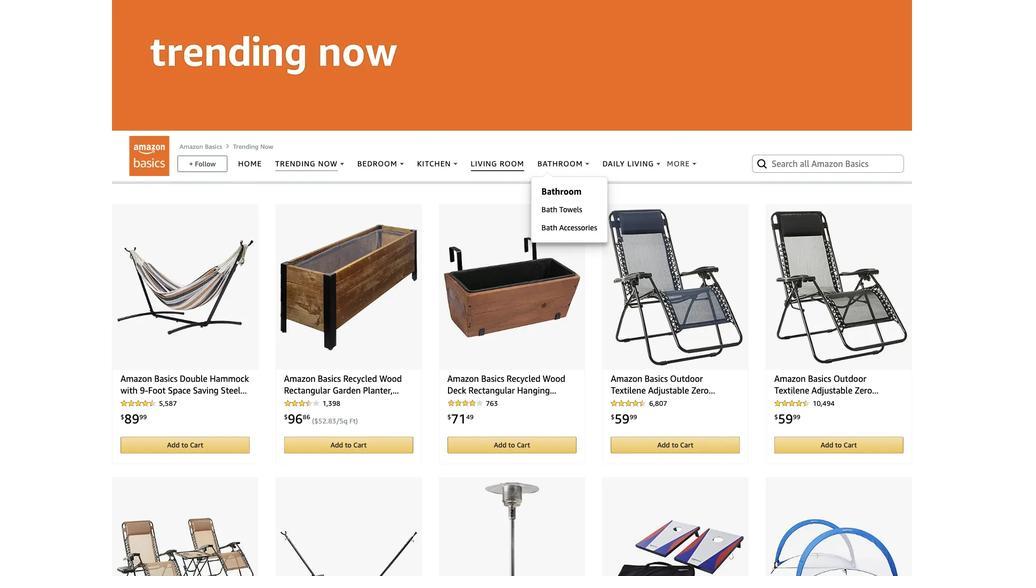 Task type: vqa. For each thing, say whether or not it's contained in the screenshot.


Task type: locate. For each thing, give the bounding box(es) containing it.
0 horizontal spatial 59
[[615, 411, 630, 427]]

99 inside $ 89 99
[[139, 413, 147, 421]]

$ for 763
[[448, 413, 451, 421]]

59 for 10,494
[[779, 411, 794, 427]]

1 $ 59 99 from the left
[[611, 411, 638, 427]]

1 99 from the left
[[139, 413, 147, 421]]

basics
[[205, 142, 222, 150]]

2 99 from the left
[[630, 413, 638, 421]]

$ for 10,494
[[775, 413, 779, 421]]

$ inside $ 71 49
[[448, 413, 451, 421]]

$ 59 99 for 10,494
[[775, 411, 801, 427]]

1 59 from the left
[[615, 411, 630, 427]]

now
[[260, 142, 274, 150]]

59
[[615, 411, 630, 427], [779, 411, 794, 427]]

99
[[139, 413, 147, 421], [630, 413, 638, 421], [794, 413, 801, 421]]

( $ 52 . 83 / sq ft )
[[312, 417, 358, 425]]

$ 59 99
[[611, 411, 638, 427], [775, 411, 801, 427]]

$ 89 99
[[121, 411, 147, 427]]

52
[[319, 417, 327, 425]]

3 99 from the left
[[794, 413, 801, 421]]

+ follow button
[[178, 156, 227, 171]]

0 horizontal spatial 99
[[139, 413, 147, 421]]

trending now link
[[233, 142, 274, 150]]

amazon basics outdoor textilene adjustable zero gravity folding reclining lounge chair with pillow, 26", navy blue image
[[609, 209, 743, 366]]

49
[[466, 413, 474, 421]]

99 for 6,807
[[630, 413, 638, 421]]

2 horizontal spatial 99
[[794, 413, 801, 421]]

89
[[124, 411, 139, 427]]

2 59 from the left
[[779, 411, 794, 427]]

1 horizontal spatial 59
[[779, 411, 794, 427]]

amazon basics pop-up soccer goal net set with carrying case image
[[771, 482, 908, 576]]

trending
[[233, 142, 259, 150]]

amazon basics wooden cornhole outdoor lawn game set, blue,red image
[[608, 482, 744, 576]]

71
[[451, 411, 466, 427]]

$ inside $ 96 86
[[284, 413, 288, 421]]

1 horizontal spatial 99
[[630, 413, 638, 421]]

sq
[[340, 417, 348, 425]]

ft
[[350, 417, 356, 425]]

2 $ 59 99 from the left
[[775, 411, 801, 427]]

83
[[328, 417, 337, 425]]

0 horizontal spatial $ 59 99
[[611, 411, 638, 427]]

)
[[356, 417, 358, 425]]

amazon basics outdoor textilene adjustable zero gravity folding reclining lounge chair with pillow, 26", black image
[[771, 209, 908, 366]]

1 horizontal spatial $ 59 99
[[775, 411, 801, 427]]

$
[[121, 413, 124, 421], [284, 413, 288, 421], [448, 413, 451, 421], [611, 413, 615, 421], [775, 413, 779, 421], [314, 417, 319, 425]]

$ inside $ 89 99
[[121, 413, 124, 421]]

763
[[486, 399, 498, 408]]

amazon basics zero gravity chair with side table, set of 2, relaxing, cup holders,arm rest,foldable, alloy steel, beige image
[[117, 482, 254, 576]]

amazon basics
[[180, 142, 222, 150]]



Task type: describe. For each thing, give the bounding box(es) containing it.
amazon basics 46,000 btu outdoor propane patio heater with wheels, commercial & residential, slate gray, 32.1 x 32.1 x 91.3 inches (lxwxh) image
[[485, 482, 539, 576]]

Search all Amazon Basics search field
[[772, 155, 887, 173]]

99 for 10,494
[[794, 413, 801, 421]]

$ 71 49
[[448, 411, 474, 427]]

1,398
[[323, 399, 341, 408]]

(
[[312, 417, 314, 425]]

amazon
[[180, 142, 203, 150]]

amazon basics link
[[180, 142, 222, 150]]

$ for 5,587
[[121, 413, 124, 421]]

10,494
[[813, 399, 835, 408]]

trending now
[[233, 142, 274, 150]]

amazon basics recycled wood rectangular garden planter, brown, 37 x 13 x 15 inch (lxwxh) image
[[280, 209, 417, 366]]

99 for 5,587
[[139, 413, 147, 421]]

follow
[[195, 159, 216, 168]]

amazon basics heavy-duty hammock stand, includes portable carrying case, 9-foot, black image
[[280, 482, 417, 576]]

5,587
[[159, 399, 177, 408]]

amazon basics double hammock with 9-foot space saving steel stand and carrying case, 400 lb capacity, 46.01 x 118 x 39.37 in, multi color, 50.39"l x 9.64"w image
[[117, 209, 254, 366]]

86
[[303, 413, 310, 421]]

59 for 6,807
[[615, 411, 630, 427]]

amazon basics logo image
[[129, 136, 169, 176]]

+ follow
[[189, 159, 216, 168]]

/
[[337, 417, 340, 425]]

$ 96 86
[[284, 411, 310, 427]]

+
[[189, 159, 193, 168]]

96
[[288, 411, 303, 427]]

6,807
[[650, 399, 668, 408]]

.
[[327, 417, 328, 425]]

amazon basics recycled wood deck rectangular hanging planter, 2-pack, brown, classic, rustic, 18.9" x 7.87" x 7.5" image
[[444, 209, 581, 366]]

$ 59 99 for 6,807
[[611, 411, 638, 427]]

search image
[[756, 157, 769, 170]]

$ for 6,807
[[611, 413, 615, 421]]



